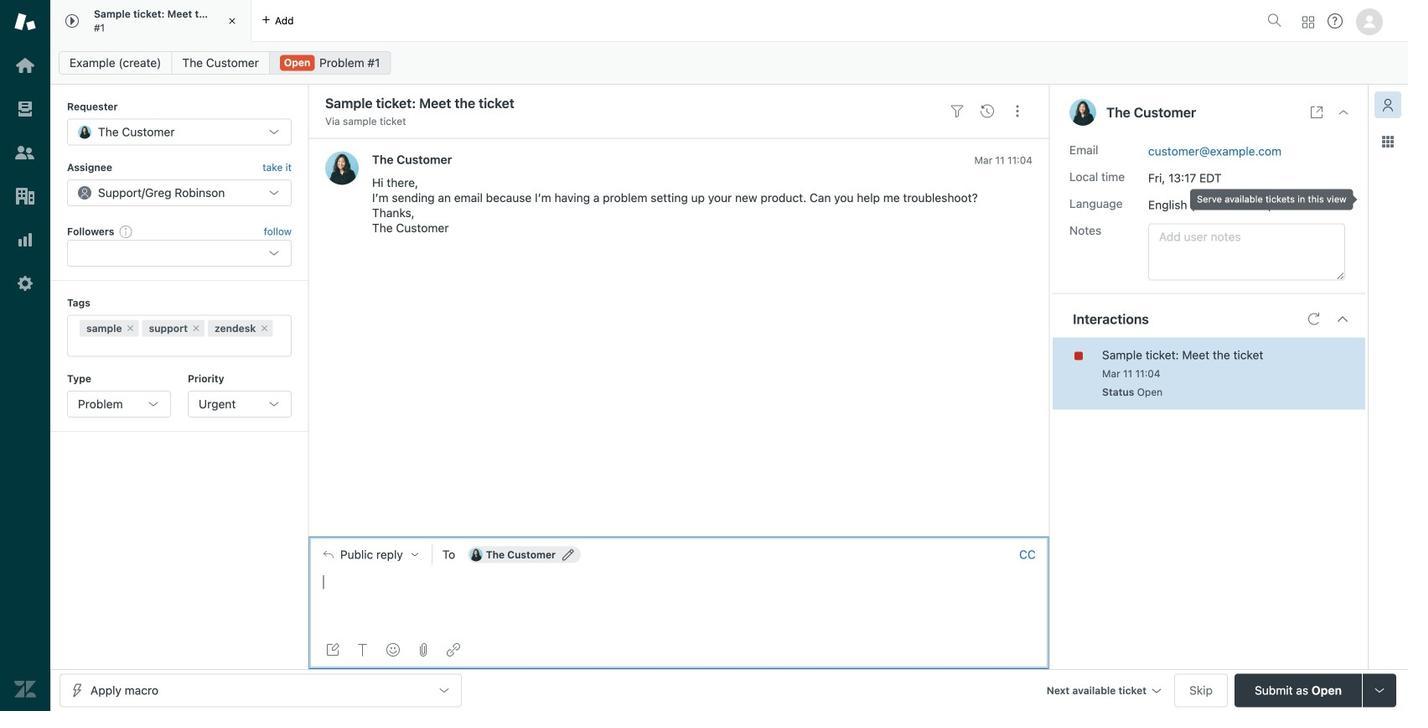 Task type: describe. For each thing, give the bounding box(es) containing it.
Add user notes text field
[[1149, 224, 1346, 281]]

insert emojis image
[[387, 643, 400, 657]]

get started image
[[14, 55, 36, 76]]

hide composer image
[[673, 530, 686, 543]]

2 remove image from the left
[[191, 323, 201, 333]]

tabs tab list
[[50, 0, 1261, 42]]

1 horizontal spatial close image
[[1338, 106, 1351, 119]]

secondary element
[[50, 46, 1409, 80]]

customer context image
[[1382, 98, 1395, 112]]

user image
[[1070, 99, 1097, 126]]

displays possible ticket submission types image
[[1374, 684, 1387, 697]]

main element
[[0, 0, 50, 711]]

Public reply composer text field
[[316, 572, 1042, 608]]

add link (cmd k) image
[[447, 643, 460, 657]]

3 remove image from the left
[[259, 323, 269, 333]]

view more details image
[[1311, 106, 1324, 119]]

Mar 11 11:04 text field
[[975, 154, 1033, 166]]

Mar 11 11:04 text field
[[1103, 368, 1161, 380]]



Task type: locate. For each thing, give the bounding box(es) containing it.
remove image
[[125, 323, 135, 333], [191, 323, 201, 333], [259, 323, 269, 333]]

views image
[[14, 98, 36, 120]]

1 vertical spatial close image
[[1338, 106, 1351, 119]]

customers image
[[14, 142, 36, 164]]

Subject field
[[322, 93, 939, 113]]

edit user image
[[563, 549, 574, 561]]

reporting image
[[14, 229, 36, 251]]

filter image
[[951, 105, 964, 118]]

tab
[[50, 0, 252, 42]]

0 horizontal spatial remove image
[[125, 323, 135, 333]]

1 horizontal spatial remove image
[[191, 323, 201, 333]]

info on adding followers image
[[119, 225, 133, 238]]

admin image
[[14, 273, 36, 294]]

apps image
[[1382, 135, 1395, 148]]

customer@example.com image
[[469, 548, 483, 562]]

ticket actions image
[[1011, 105, 1025, 118]]

1 remove image from the left
[[125, 323, 135, 333]]

0 horizontal spatial close image
[[224, 13, 241, 29]]

close image
[[224, 13, 241, 29], [1338, 106, 1351, 119]]

add attachment image
[[417, 643, 430, 657]]

organizations image
[[14, 185, 36, 207]]

events image
[[981, 105, 995, 118]]

get help image
[[1328, 13, 1343, 29]]

0 vertical spatial close image
[[224, 13, 241, 29]]

zendesk products image
[[1303, 16, 1315, 28]]

draft mode image
[[326, 643, 340, 657]]

zendesk image
[[14, 678, 36, 700]]

2 horizontal spatial remove image
[[259, 323, 269, 333]]

zendesk support image
[[14, 11, 36, 33]]

format text image
[[356, 643, 370, 657]]

close image inside tabs tab list
[[224, 13, 241, 29]]

avatar image
[[325, 151, 359, 185]]



Task type: vqa. For each thing, say whether or not it's contained in the screenshot.
DISPLAYS POSSIBLE TICKET SUBMISSION TYPES icon
yes



